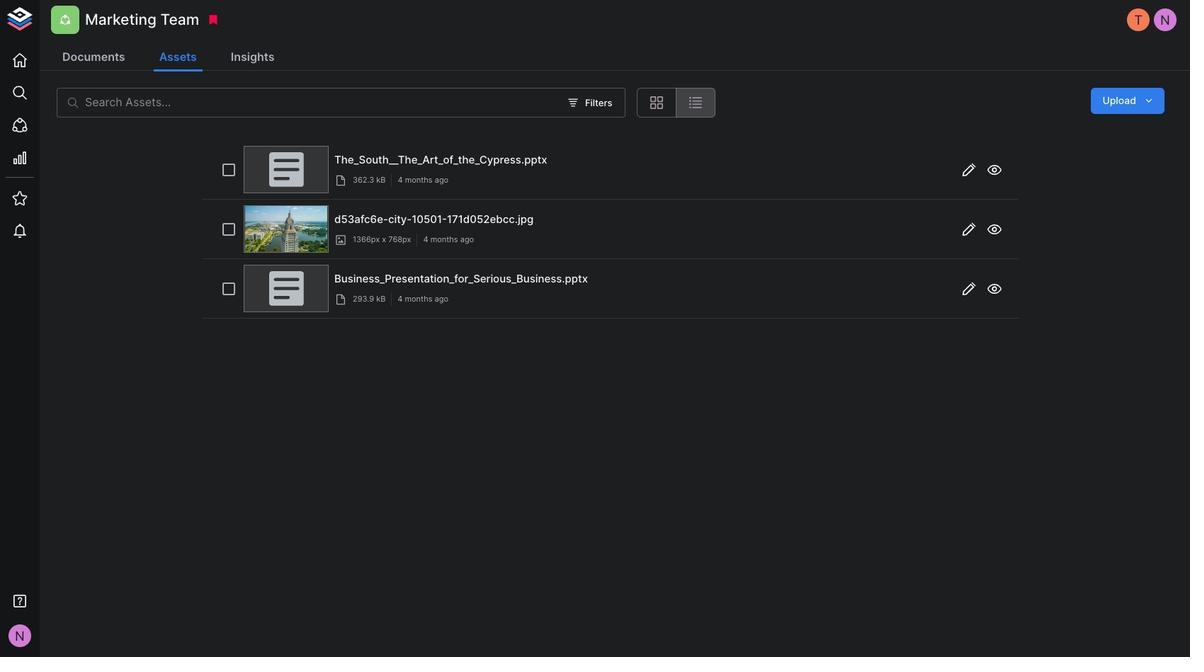 Task type: vqa. For each thing, say whether or not it's contained in the screenshot.
second HELP image from the bottom
no



Task type: describe. For each thing, give the bounding box(es) containing it.
remove bookmark image
[[207, 13, 220, 26]]

d53afc6e city 10501 171d052ebcc.jpg image
[[245, 206, 327, 252]]



Task type: locate. For each thing, give the bounding box(es) containing it.
Search Assets... text field
[[85, 88, 559, 118]]

group
[[637, 88, 716, 118]]



